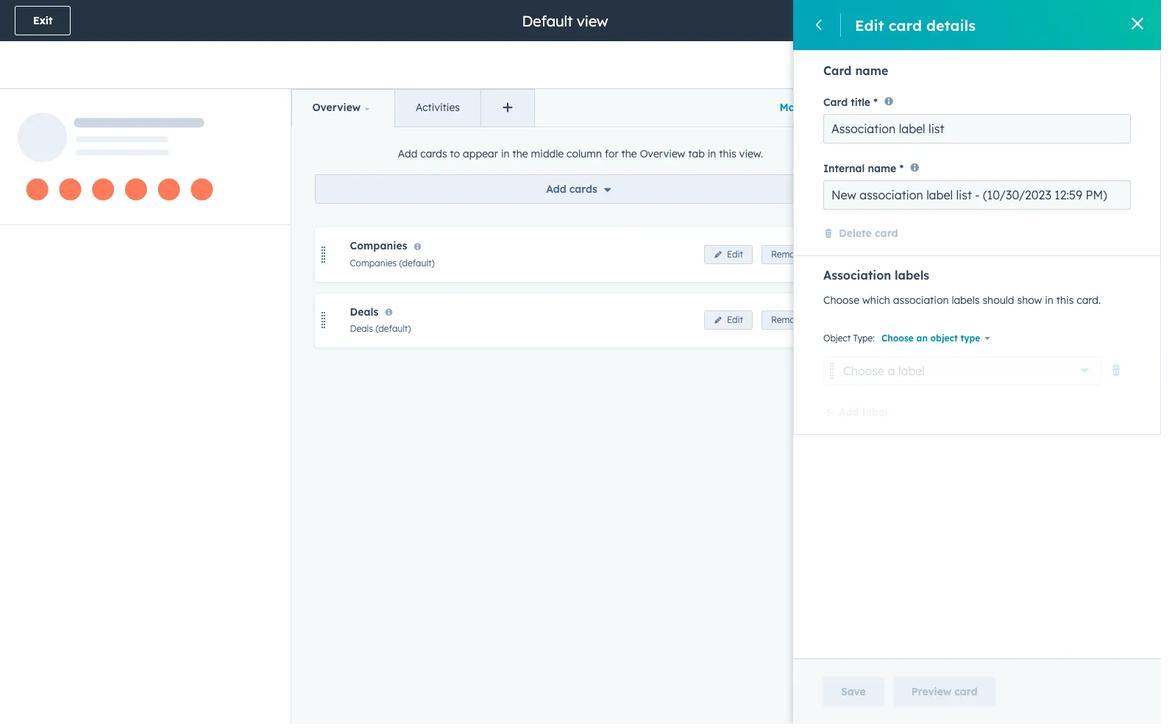 Task type: locate. For each thing, give the bounding box(es) containing it.
remove
[[771, 249, 805, 260], [771, 315, 805, 326]]

0 horizontal spatial overview
[[312, 101, 361, 114]]

1 horizontal spatial cards
[[570, 183, 597, 196]]

1 deals from the top
[[350, 305, 379, 318]]

0 vertical spatial deals
[[350, 305, 379, 318]]

0 vertical spatial cards
[[420, 147, 447, 161]]

0 horizontal spatial labels
[[895, 268, 930, 282]]

0 vertical spatial edit button
[[704, 245, 753, 264]]

add
[[398, 147, 418, 161], [546, 183, 566, 196]]

1 vertical spatial labels
[[952, 293, 980, 307]]

page section element
[[0, 0, 1161, 88]]

0 vertical spatial overview
[[312, 101, 361, 114]]

companies for companies
[[350, 239, 407, 253]]

object type :
[[824, 332, 875, 343]]

1 vertical spatial deals
[[350, 323, 373, 334]]

association
[[824, 268, 891, 282]]

1 edit button from the top
[[704, 245, 753, 264]]

cards for add cards to appear in the middle column for the overview tab in this view.
[[420, 147, 447, 161]]

edit button
[[704, 245, 753, 264], [704, 311, 753, 330]]

remove for deals
[[771, 315, 805, 326]]

middle
[[531, 147, 564, 161]]

1 vertical spatial card
[[875, 226, 898, 240]]

0 vertical spatial this
[[719, 147, 737, 161]]

2 remove from the top
[[771, 315, 805, 326]]

0 vertical spatial companies
[[350, 239, 407, 253]]

save button for save
[[970, 6, 1032, 35]]

1 horizontal spatial save button
[[970, 6, 1032, 35]]

0 horizontal spatial the
[[513, 147, 528, 161]]

save
[[988, 14, 1013, 27], [1059, 14, 1084, 27], [841, 685, 866, 698]]

deals down companies (default)
[[350, 323, 373, 334]]

card for delete
[[875, 226, 898, 240]]

card for card title
[[824, 96, 848, 109]]

cards inside popup button
[[570, 183, 597, 196]]

choose down association
[[824, 293, 860, 307]]

2 companies from the top
[[350, 257, 397, 268]]

1 vertical spatial choose
[[882, 332, 914, 343]]

0 vertical spatial add
[[398, 147, 418, 161]]

Card title text field
[[824, 114, 1131, 144]]

companies up companies (default)
[[350, 239, 407, 253]]

cards
[[420, 147, 447, 161], [570, 183, 597, 196]]

delete
[[839, 226, 872, 240]]

close image
[[1132, 18, 1144, 29]]

2 remove button from the top
[[762, 311, 814, 330]]

1 horizontal spatial the
[[622, 147, 637, 161]]

name right internal
[[868, 162, 897, 175]]

0 horizontal spatial cards
[[420, 147, 447, 161]]

None field
[[521, 11, 613, 31]]

0 vertical spatial card
[[824, 63, 852, 78]]

0 vertical spatial remove button
[[762, 245, 814, 264]]

0 vertical spatial (default)
[[399, 257, 435, 268]]

object
[[931, 332, 958, 343]]

save button
[[970, 6, 1032, 35], [823, 677, 884, 707]]

edit
[[855, 16, 884, 34], [727, 249, 743, 260], [727, 315, 743, 326]]

companies up deals (default)
[[350, 257, 397, 268]]

card name
[[824, 63, 889, 78]]

this
[[719, 147, 737, 161], [1057, 293, 1074, 307]]

activities
[[416, 101, 460, 114]]

add cards button
[[315, 175, 847, 204]]

add inside popup button
[[546, 183, 566, 196]]

1 vertical spatial (default)
[[376, 323, 411, 334]]

the
[[513, 147, 528, 161], [622, 147, 637, 161]]

cards down column
[[570, 183, 597, 196]]

tabs
[[825, 101, 847, 114]]

navigation containing overview
[[291, 89, 535, 128]]

name up title
[[855, 63, 889, 78]]

2 vertical spatial edit
[[727, 315, 743, 326]]

1 horizontal spatial labels
[[952, 293, 980, 307]]

delete card
[[839, 226, 898, 240]]

deals up deals (default)
[[350, 305, 379, 318]]

the right for
[[622, 147, 637, 161]]

1 vertical spatial name
[[868, 162, 897, 175]]

Internal name text field
[[824, 180, 1131, 210]]

save button for preview
[[823, 677, 884, 707]]

(default) for companies
[[399, 257, 435, 268]]

(default)
[[399, 257, 435, 268], [376, 323, 411, 334]]

1 vertical spatial remove button
[[762, 311, 814, 330]]

2 card from the top
[[824, 96, 848, 109]]

(default) for deals
[[376, 323, 411, 334]]

card left details
[[889, 16, 922, 34]]

0 vertical spatial edit
[[855, 16, 884, 34]]

choose
[[824, 293, 860, 307], [882, 332, 914, 343]]

card inside button
[[875, 226, 898, 240]]

in right tab
[[708, 147, 716, 161]]

choose inside popup button
[[882, 332, 914, 343]]

in right appear
[[501, 147, 510, 161]]

preview card button
[[893, 677, 996, 707]]

1 vertical spatial add
[[546, 183, 566, 196]]

which
[[863, 293, 890, 307]]

card
[[824, 63, 852, 78], [824, 96, 848, 109]]

1 horizontal spatial add
[[546, 183, 566, 196]]

0 vertical spatial save button
[[970, 6, 1032, 35]]

0 vertical spatial card
[[889, 16, 922, 34]]

card left title
[[824, 96, 848, 109]]

remove for companies
[[771, 249, 805, 260]]

add left to
[[398, 147, 418, 161]]

view.
[[740, 147, 763, 161]]

an
[[917, 332, 928, 343]]

card right delete
[[875, 226, 898, 240]]

labels left should
[[952, 293, 980, 307]]

1 horizontal spatial save
[[988, 14, 1013, 27]]

this left view.
[[719, 147, 737, 161]]

choose an object type
[[882, 332, 981, 343]]

appear
[[463, 147, 498, 161]]

0 vertical spatial choose
[[824, 293, 860, 307]]

card
[[889, 16, 922, 34], [875, 226, 898, 240], [955, 685, 978, 698]]

choose right :
[[882, 332, 914, 343]]

1 vertical spatial save button
[[823, 677, 884, 707]]

1 vertical spatial this
[[1057, 293, 1074, 307]]

manage tabs button
[[767, 89, 870, 126]]

labels up association
[[895, 268, 930, 282]]

2 horizontal spatial save
[[1059, 14, 1084, 27]]

0 horizontal spatial choose
[[824, 293, 860, 307]]

cards left to
[[420, 147, 447, 161]]

the left middle
[[513, 147, 528, 161]]

2 vertical spatial card
[[955, 685, 978, 698]]

1 remove from the top
[[771, 249, 805, 260]]

1 horizontal spatial choose
[[882, 332, 914, 343]]

save and exit
[[1059, 14, 1128, 27]]

1 remove button from the top
[[762, 245, 814, 264]]

remove button
[[762, 245, 814, 264], [762, 311, 814, 330]]

remove button for companies
[[762, 245, 814, 264]]

1 companies from the top
[[350, 239, 407, 253]]

0 vertical spatial remove
[[771, 249, 805, 260]]

details
[[927, 16, 976, 34]]

1 vertical spatial edit button
[[704, 311, 753, 330]]

overview
[[312, 101, 361, 114], [640, 147, 685, 161]]

this left card. at the top
[[1057, 293, 1074, 307]]

card inside button
[[955, 685, 978, 698]]

1 vertical spatial overview
[[640, 147, 685, 161]]

card right preview
[[955, 685, 978, 698]]

0 vertical spatial labels
[[895, 268, 930, 282]]

1 vertical spatial edit
[[727, 249, 743, 260]]

save for save and exit
[[988, 14, 1013, 27]]

card.
[[1077, 293, 1101, 307]]

labels
[[895, 268, 930, 282], [952, 293, 980, 307]]

0 horizontal spatial save button
[[823, 677, 884, 707]]

in
[[501, 147, 510, 161], [708, 147, 716, 161], [1045, 293, 1054, 307]]

delete card button
[[824, 226, 898, 243]]

for
[[605, 147, 619, 161]]

deals
[[350, 305, 379, 318], [350, 323, 373, 334]]

1 horizontal spatial in
[[708, 147, 716, 161]]

go to previous screen image
[[813, 18, 826, 32]]

add for add cards
[[546, 183, 566, 196]]

preview
[[912, 685, 952, 698]]

1 vertical spatial card
[[824, 96, 848, 109]]

show
[[1017, 293, 1042, 307]]

1 vertical spatial companies
[[350, 257, 397, 268]]

object
[[824, 332, 851, 343]]

1 vertical spatial remove
[[771, 315, 805, 326]]

companies
[[350, 239, 407, 253], [350, 257, 397, 268]]

card up card title
[[824, 63, 852, 78]]

card title
[[824, 96, 871, 109]]

name
[[855, 63, 889, 78], [868, 162, 897, 175]]

1 card from the top
[[824, 63, 852, 78]]

edit for companies
[[727, 249, 743, 260]]

0 vertical spatial name
[[855, 63, 889, 78]]

title
[[851, 96, 871, 109]]

1 vertical spatial cards
[[570, 183, 597, 196]]

2 deals from the top
[[350, 323, 373, 334]]

2 edit button from the top
[[704, 311, 753, 330]]

in right show
[[1045, 293, 1054, 307]]

and
[[1087, 14, 1106, 27]]

preview card
[[912, 685, 978, 698]]

overview inside button
[[312, 101, 361, 114]]

0 horizontal spatial save
[[841, 685, 866, 698]]

0 horizontal spatial add
[[398, 147, 418, 161]]

navigation
[[291, 89, 535, 128]]

add down middle
[[546, 183, 566, 196]]



Task type: describe. For each thing, give the bounding box(es) containing it.
overview button
[[292, 90, 395, 127]]

activities button
[[395, 90, 481, 127]]

internal name
[[824, 162, 897, 175]]

association
[[893, 293, 949, 307]]

add for add cards to appear in the middle column for the overview tab in this view.
[[398, 147, 418, 161]]

exit
[[33, 14, 53, 27]]

edit card details
[[855, 16, 976, 34]]

exit
[[1109, 14, 1128, 27]]

name for internal name
[[868, 162, 897, 175]]

1 horizontal spatial overview
[[640, 147, 685, 161]]

0 horizontal spatial in
[[501, 147, 510, 161]]

tab
[[688, 147, 705, 161]]

exit button
[[15, 6, 71, 35]]

card for card name
[[824, 63, 852, 78]]

choose an object type button
[[875, 327, 997, 350]]

save for preview card
[[841, 685, 866, 698]]

manage
[[780, 101, 821, 114]]

should
[[983, 293, 1015, 307]]

0 horizontal spatial this
[[719, 147, 737, 161]]

choose which association labels should show in this card.
[[824, 293, 1101, 307]]

1 horizontal spatial this
[[1057, 293, 1074, 307]]

name for card name
[[855, 63, 889, 78]]

deals (default)
[[350, 323, 411, 334]]

2 the from the left
[[622, 147, 637, 161]]

card for preview
[[955, 685, 978, 698]]

edit button for companies
[[704, 245, 753, 264]]

edit button for deals
[[704, 311, 753, 330]]

none field inside page section element
[[521, 11, 613, 31]]

2 horizontal spatial in
[[1045, 293, 1054, 307]]

card for edit
[[889, 16, 922, 34]]

remove button for deals
[[762, 311, 814, 330]]

association labels
[[824, 268, 930, 282]]

choose for choose which association labels should show in this card.
[[824, 293, 860, 307]]

deals for deals (default)
[[350, 323, 373, 334]]

save and exit button
[[1040, 6, 1147, 35]]

type
[[853, 332, 873, 343]]

choose for choose an object type
[[882, 332, 914, 343]]

add cards to appear in the middle column for the overview tab in this view.
[[398, 147, 763, 161]]

companies (default)
[[350, 257, 435, 268]]

:
[[873, 332, 875, 343]]

column
[[567, 147, 602, 161]]

edit for deals
[[727, 315, 743, 326]]

cards for add cards
[[570, 183, 597, 196]]

1 the from the left
[[513, 147, 528, 161]]

internal
[[824, 162, 865, 175]]

companies for companies (default)
[[350, 257, 397, 268]]

type
[[961, 332, 981, 343]]

to
[[450, 147, 460, 161]]

deals for deals
[[350, 305, 379, 318]]

manage tabs
[[780, 101, 847, 114]]

add cards
[[546, 183, 597, 196]]



Task type: vqa. For each thing, say whether or not it's contained in the screenshot.
fifth The Press To Sort. image from the left
no



